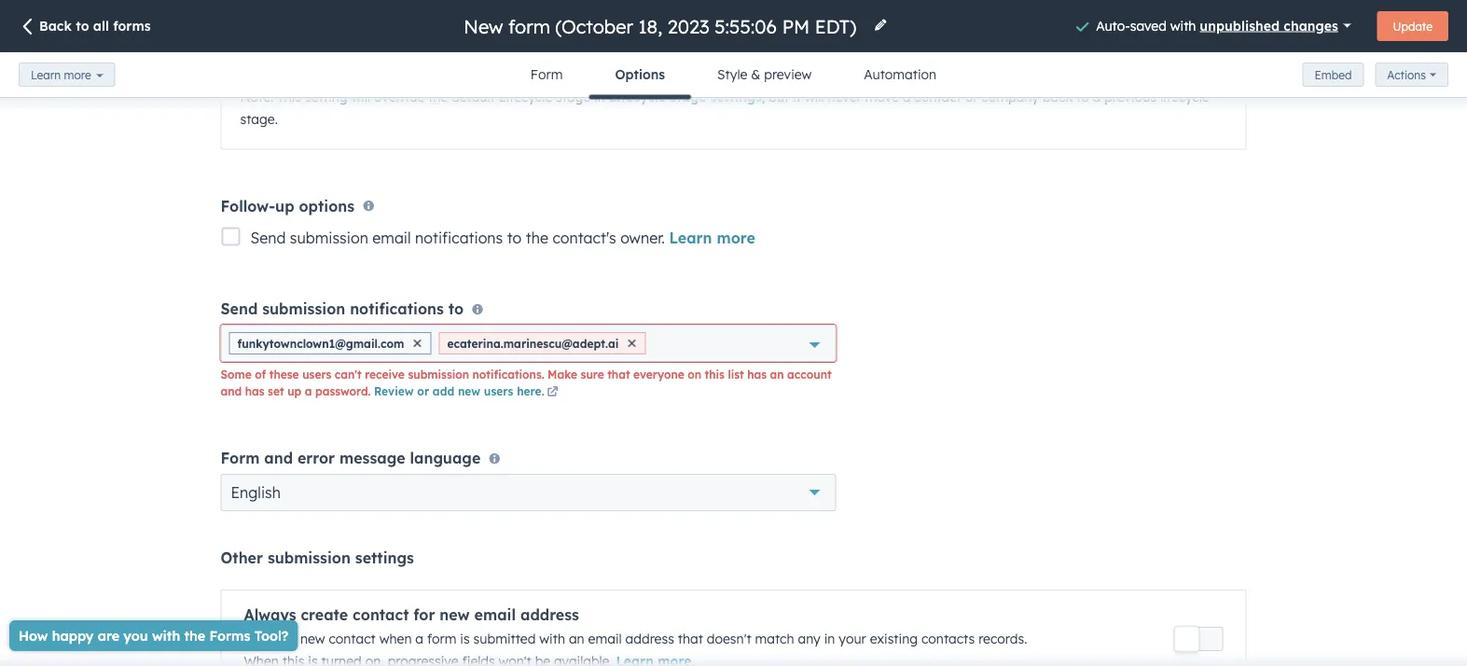 Task type: locate. For each thing, give the bounding box(es) containing it.
and down the some
[[221, 384, 242, 398]]

1 horizontal spatial this
[[705, 367, 725, 381]]

the
[[428, 88, 448, 104], [526, 228, 549, 247]]

that left doesn't
[[678, 631, 704, 647]]

1 vertical spatial and
[[264, 449, 293, 467]]

when
[[244, 653, 279, 666]]

address inside create a new contact when a form is submitted with an email address that doesn't match any in your existing contacts records. when this is turned on, progressive fields won't be available.
[[626, 631, 675, 647]]

1 horizontal spatial stage
[[671, 88, 707, 104]]

new down create
[[300, 631, 325, 647]]

1 vertical spatial address
[[626, 631, 675, 647]]

to left the contact's
[[507, 228, 522, 247]]

1 stage from the left
[[556, 88, 591, 104]]

to inside page section element
[[76, 18, 89, 34]]

0 horizontal spatial that
[[608, 367, 630, 381]]

lifecycle
[[499, 88, 552, 104], [609, 88, 667, 104]]

of
[[255, 367, 266, 381]]

an up available.
[[569, 631, 585, 647]]

up inside some of these users can't receive submission notifications. make sure that everyone on this list has an account and has set up a password.
[[288, 384, 302, 398]]

but
[[769, 88, 790, 104]]

1 vertical spatial in
[[825, 631, 836, 647]]

0 vertical spatial with
[[1171, 17, 1197, 33]]

any
[[798, 631, 821, 647]]

2 vertical spatial contact
[[329, 631, 376, 647]]

0 vertical spatial this
[[705, 367, 725, 381]]

email up send submission notifications to
[[373, 228, 411, 247]]

submission for email
[[290, 228, 368, 247]]

on,
[[365, 653, 384, 666]]

learn
[[31, 68, 61, 82], [669, 228, 713, 247]]

match
[[755, 631, 795, 647]]

0 horizontal spatial email
[[373, 228, 411, 247]]

will right 'it'
[[805, 88, 825, 104]]

make
[[548, 367, 578, 381]]

new
[[458, 384, 481, 398], [440, 606, 470, 624], [300, 631, 325, 647]]

to up 'review or add new users here.'
[[449, 300, 464, 318]]

style
[[718, 66, 748, 83]]

send for send submission email notifications to the contact's owner. learn more
[[251, 228, 286, 247]]

1 horizontal spatial in
[[825, 631, 836, 647]]

send up the some
[[221, 300, 258, 318]]

1 vertical spatial learn
[[669, 228, 713, 247]]

1 horizontal spatial email
[[475, 606, 516, 624]]

in right any
[[825, 631, 836, 647]]

close image
[[414, 340, 421, 347]]

a right set at the left bottom
[[305, 384, 312, 398]]

2 vertical spatial new
[[300, 631, 325, 647]]

an left account
[[770, 367, 784, 381]]

0 vertical spatial more
[[64, 68, 91, 82]]

can't
[[335, 367, 362, 381]]

1 horizontal spatial and
[[264, 449, 293, 467]]

a right create at the left bottom of page
[[289, 631, 297, 647]]

address up be
[[521, 606, 579, 624]]

create
[[244, 631, 285, 647]]

1 vertical spatial with
[[540, 631, 566, 647]]

available.
[[554, 653, 613, 666]]

is left turned
[[308, 653, 318, 666]]

0 vertical spatial an
[[770, 367, 784, 381]]

0 horizontal spatial will
[[351, 88, 371, 104]]

0 horizontal spatial an
[[569, 631, 585, 647]]

1 vertical spatial users
[[484, 384, 514, 398]]

has
[[748, 367, 767, 381], [245, 384, 265, 398]]

that
[[608, 367, 630, 381], [678, 631, 704, 647]]

1 vertical spatial is
[[308, 653, 318, 666]]

0 horizontal spatial settings
[[355, 549, 414, 567]]

navigation
[[505, 52, 963, 99]]

with inside create a new contact when a form is submitted with an email address that doesn't match any in your existing contacts records. when this is turned on, progressive fields won't be available.
[[540, 631, 566, 647]]

unpublished
[[1200, 17, 1280, 33]]

contact down automation
[[915, 88, 962, 104]]

1 horizontal spatial learn
[[669, 228, 713, 247]]

submission up add
[[408, 367, 469, 381]]

1 vertical spatial this
[[283, 653, 305, 666]]

other submission settings
[[221, 549, 414, 567]]

the for to
[[526, 228, 549, 247]]

users inside some of these users can't receive submission notifications. make sure that everyone on this list has an account and has set up a password.
[[303, 367, 332, 381]]

a down automation
[[903, 88, 911, 104]]

2 stage from the left
[[671, 88, 707, 104]]

0 vertical spatial form
[[531, 66, 563, 83]]

settings down "style"
[[711, 88, 762, 104]]

0 vertical spatial the
[[428, 88, 448, 104]]

0 horizontal spatial has
[[245, 384, 265, 398]]

new right add
[[458, 384, 481, 398]]

or left add
[[417, 384, 429, 398]]

settings up always create contact for new email address
[[355, 549, 414, 567]]

options
[[299, 197, 355, 215]]

submission inside some of these users can't receive submission notifications. make sure that everyone on this list has an account and has set up a password.
[[408, 367, 469, 381]]

page section element
[[0, 0, 1468, 99]]

submission
[[290, 228, 368, 247], [262, 300, 346, 318], [408, 367, 469, 381], [268, 549, 351, 567]]

form
[[531, 66, 563, 83], [221, 449, 260, 467]]

0 vertical spatial learn
[[31, 68, 61, 82]]

navigation containing form
[[505, 52, 963, 99]]

with up be
[[540, 631, 566, 647]]

form up the 'note: this setting will override the default lifecycle stage in lifecycle stage settings'
[[531, 66, 563, 83]]

create a new contact when a form is submitted with an email address that doesn't match any in your existing contacts records. when this is turned on, progressive fields won't be available.
[[244, 631, 1028, 666]]

auto-saved with
[[1097, 17, 1200, 33]]

when
[[379, 631, 412, 647]]

submission up create
[[268, 549, 351, 567]]

1 horizontal spatial more
[[717, 228, 756, 247]]

0 horizontal spatial users
[[303, 367, 332, 381]]

always create contact for new email address
[[244, 606, 579, 624]]

create
[[301, 606, 348, 624]]

that inside create a new contact when a form is submitted with an email address that doesn't match any in your existing contacts records. when this is turned on, progressive fields won't be available.
[[678, 631, 704, 647]]

style & preview button
[[692, 52, 838, 97]]

it
[[793, 88, 802, 104]]

0 vertical spatial or
[[966, 88, 978, 104]]

in right form button
[[594, 88, 605, 104]]

1 horizontal spatial settings
[[711, 88, 762, 104]]

0 horizontal spatial lifecycle
[[499, 88, 552, 104]]

1 horizontal spatial will
[[805, 88, 825, 104]]

0 horizontal spatial in
[[594, 88, 605, 104]]

your
[[839, 631, 867, 647]]

link opens in a new window image
[[547, 384, 559, 401], [547, 387, 559, 398]]

contact up turned
[[329, 631, 376, 647]]

0 horizontal spatial is
[[308, 653, 318, 666]]

None field
[[462, 14, 862, 39], [651, 325, 665, 362], [462, 14, 862, 39], [651, 325, 665, 362]]

1 vertical spatial send
[[221, 300, 258, 318]]

learn more button
[[19, 63, 115, 87]]

this inside create a new contact when a form is submitted with an email address that doesn't match any in your existing contacts records. when this is turned on, progressive fields won't be available.
[[283, 653, 305, 666]]

submission down options
[[290, 228, 368, 247]]

doesn't
[[707, 631, 752, 647]]

the left default
[[428, 88, 448, 104]]

1 horizontal spatial that
[[678, 631, 704, 647]]

up left options
[[275, 197, 294, 215]]

settings
[[711, 88, 762, 104], [355, 549, 414, 567]]

or
[[966, 88, 978, 104], [417, 384, 429, 398]]

users down notifications.
[[484, 384, 514, 398]]

0 horizontal spatial this
[[283, 653, 305, 666]]

1 vertical spatial or
[[417, 384, 429, 398]]

contact
[[915, 88, 962, 104], [353, 606, 409, 624], [329, 631, 376, 647]]

0 vertical spatial users
[[303, 367, 332, 381]]

contact up when
[[353, 606, 409, 624]]

lifecycle right default
[[499, 88, 552, 104]]

1 horizontal spatial form
[[531, 66, 563, 83]]

has right list
[[748, 367, 767, 381]]

1 horizontal spatial an
[[770, 367, 784, 381]]

to left all
[[76, 18, 89, 34]]

lifecycle down options
[[609, 88, 667, 104]]

0 vertical spatial and
[[221, 384, 242, 398]]

for
[[414, 606, 435, 624]]

up
[[275, 197, 294, 215], [288, 384, 302, 398]]

0 horizontal spatial learn
[[31, 68, 61, 82]]

up right set at the left bottom
[[288, 384, 302, 398]]

and left error
[[264, 449, 293, 467]]

will
[[351, 88, 371, 104], [805, 88, 825, 104]]

to right back
[[1077, 88, 1090, 104]]

other
[[221, 549, 263, 567]]

this right "when"
[[283, 653, 305, 666]]

1 horizontal spatial has
[[748, 367, 767, 381]]

form up english
[[221, 449, 260, 467]]

password.
[[315, 384, 371, 398]]

1 vertical spatial settings
[[355, 549, 414, 567]]

this inside some of these users can't receive submission notifications. make sure that everyone on this list has an account and has set up a password.
[[705, 367, 725, 381]]

review or add new users here. link
[[374, 384, 561, 401]]

0 vertical spatial new
[[458, 384, 481, 398]]

1 horizontal spatial address
[[626, 631, 675, 647]]

notifications
[[415, 228, 503, 247], [350, 300, 444, 318]]

0 vertical spatial email
[[373, 228, 411, 247]]

message
[[340, 449, 406, 467]]

existing
[[870, 631, 918, 647]]

won't
[[499, 653, 532, 666]]

0 vertical spatial that
[[608, 367, 630, 381]]

that right sure
[[608, 367, 630, 381]]

2 lifecycle from the left
[[609, 88, 667, 104]]

with right saved
[[1171, 17, 1197, 33]]

1 vertical spatial email
[[475, 606, 516, 624]]

actions
[[1388, 68, 1427, 82]]

is right form
[[460, 631, 470, 647]]

email up available.
[[588, 631, 622, 647]]

users up password.
[[303, 367, 332, 381]]

1 vertical spatial that
[[678, 631, 704, 647]]

contact's
[[553, 228, 617, 247]]

navigation inside page section element
[[505, 52, 963, 99]]

1 vertical spatial an
[[569, 631, 585, 647]]

will right setting
[[351, 88, 371, 104]]

1 horizontal spatial or
[[966, 88, 978, 104]]

2 will from the left
[[805, 88, 825, 104]]

english
[[231, 483, 281, 502]]

with
[[1171, 17, 1197, 33], [540, 631, 566, 647]]

the left the contact's
[[526, 228, 549, 247]]

1 vertical spatial up
[[288, 384, 302, 398]]

0 horizontal spatial stage
[[556, 88, 591, 104]]

0 vertical spatial settings
[[711, 88, 762, 104]]

that inside some of these users can't receive submission notifications. make sure that everyone on this list has an account and has set up a password.
[[608, 367, 630, 381]]

email
[[373, 228, 411, 247], [475, 606, 516, 624], [588, 631, 622, 647]]

a
[[903, 88, 911, 104], [1093, 88, 1101, 104], [305, 384, 312, 398], [289, 631, 297, 647], [416, 631, 424, 647]]

send down follow-up options on the top left of page
[[251, 228, 286, 247]]

or left 'company'
[[966, 88, 978, 104]]

1 vertical spatial form
[[221, 449, 260, 467]]

0 vertical spatial is
[[460, 631, 470, 647]]

0 vertical spatial send
[[251, 228, 286, 247]]

options
[[615, 66, 665, 83]]

0 horizontal spatial the
[[428, 88, 448, 104]]

1 horizontal spatial lifecycle
[[609, 88, 667, 104]]

2 link opens in a new window image from the top
[[547, 387, 559, 398]]

this right 'on'
[[705, 367, 725, 381]]

users
[[303, 367, 332, 381], [484, 384, 514, 398]]

2 horizontal spatial email
[[588, 631, 622, 647]]

the for override
[[428, 88, 448, 104]]

0 vertical spatial contact
[[915, 88, 962, 104]]

0 vertical spatial address
[[521, 606, 579, 624]]

0 horizontal spatial address
[[521, 606, 579, 624]]

1 horizontal spatial the
[[526, 228, 549, 247]]

0 horizontal spatial with
[[540, 631, 566, 647]]

address left doesn't
[[626, 631, 675, 647]]

email up submitted
[[475, 606, 516, 624]]

learn down back
[[31, 68, 61, 82]]

submission up funkytownclown1@gmail.com
[[262, 300, 346, 318]]

1 horizontal spatial with
[[1171, 17, 1197, 33]]

0 horizontal spatial and
[[221, 384, 242, 398]]

send submission email notifications to the contact's owner. learn more
[[251, 228, 756, 247]]

form for form
[[531, 66, 563, 83]]

an
[[770, 367, 784, 381], [569, 631, 585, 647]]

1 vertical spatial the
[[526, 228, 549, 247]]

0 horizontal spatial form
[[221, 449, 260, 467]]

this
[[705, 367, 725, 381], [283, 653, 305, 666]]

has down of
[[245, 384, 265, 398]]

will for setting
[[351, 88, 371, 104]]

,
[[762, 88, 766, 104]]

all
[[93, 18, 109, 34]]

will inside , but it will never move a contact or company back to a previous lifecycle stage.
[[805, 88, 825, 104]]

0 horizontal spatial more
[[64, 68, 91, 82]]

1 will from the left
[[351, 88, 371, 104]]

learn more link
[[669, 228, 756, 247]]

more
[[64, 68, 91, 82], [717, 228, 756, 247]]

form inside button
[[531, 66, 563, 83]]

2 vertical spatial email
[[588, 631, 622, 647]]

new up form
[[440, 606, 470, 624]]

and
[[221, 384, 242, 398], [264, 449, 293, 467]]

learn right owner.
[[669, 228, 713, 247]]

review or add new users here.
[[374, 384, 545, 398]]

and inside some of these users can't receive submission notifications. make sure that everyone on this list has an account and has set up a password.
[[221, 384, 242, 398]]



Task type: describe. For each thing, give the bounding box(es) containing it.
form and error message language
[[221, 449, 481, 467]]

here.
[[517, 384, 545, 398]]

an inside some of these users can't receive submission notifications. make sure that everyone on this list has an account and has set up a password.
[[770, 367, 784, 381]]

actions button
[[1376, 63, 1449, 87]]

company
[[982, 88, 1040, 104]]

update button
[[1378, 11, 1449, 41]]

link opens in a new window image inside review or add new users here. link
[[547, 387, 559, 398]]

1 horizontal spatial is
[[460, 631, 470, 647]]

a left "previous"
[[1093, 88, 1101, 104]]

email inside create a new contact when a form is submitted with an email address that doesn't match any in your existing contacts records. when this is turned on, progressive fields won't be available.
[[588, 631, 622, 647]]

override
[[374, 88, 425, 104]]

sure
[[581, 367, 604, 381]]

be
[[535, 653, 551, 666]]

with inside page section element
[[1171, 17, 1197, 33]]

or inside , but it will never move a contact or company back to a previous lifecycle stage.
[[966, 88, 978, 104]]

error
[[298, 449, 335, 467]]

language
[[410, 449, 481, 467]]

previous
[[1105, 88, 1157, 104]]

more inside button
[[64, 68, 91, 82]]

update
[[1394, 19, 1433, 33]]

progressive
[[388, 653, 459, 666]]

receive
[[365, 367, 405, 381]]

automation
[[864, 66, 937, 83]]

never
[[828, 88, 862, 104]]

1 vertical spatial notifications
[[350, 300, 444, 318]]

forms
[[113, 18, 151, 34]]

1 vertical spatial new
[[440, 606, 470, 624]]

english button
[[221, 474, 837, 511]]

some of these users can't receive submission notifications. make sure that everyone on this list has an account and has set up a password.
[[221, 367, 832, 398]]

learn more
[[31, 68, 91, 82]]

follow-
[[221, 197, 275, 215]]

0 vertical spatial up
[[275, 197, 294, 215]]

unpublished changes button
[[1200, 12, 1352, 38]]

back
[[39, 18, 72, 34]]

1 vertical spatial more
[[717, 228, 756, 247]]

contact inside , but it will never move a contact or company back to a previous lifecycle stage.
[[915, 88, 962, 104]]

move
[[866, 88, 900, 104]]

0 vertical spatial has
[[748, 367, 767, 381]]

auto-
[[1097, 17, 1131, 33]]

stage.
[[240, 110, 278, 127]]

&
[[751, 66, 761, 83]]

turned
[[322, 653, 362, 666]]

an inside create a new contact when a form is submitted with an email address that doesn't match any in your existing contacts records. when this is turned on, progressive fields won't be available.
[[569, 631, 585, 647]]

submission for notifications
[[262, 300, 346, 318]]

notifications.
[[473, 367, 545, 381]]

set
[[268, 384, 284, 398]]

lifecycle stage settings link
[[609, 88, 762, 104]]

, but it will never move a contact or company back to a previous lifecycle stage.
[[240, 88, 1210, 127]]

owner.
[[621, 228, 665, 247]]

add
[[433, 384, 455, 398]]

ecaterina.marinescu@adept.ai
[[447, 336, 619, 350]]

1 vertical spatial has
[[245, 384, 265, 398]]

embed button
[[1303, 63, 1365, 87]]

saved
[[1131, 17, 1167, 33]]

learn inside learn more button
[[31, 68, 61, 82]]

send for send submission notifications to
[[221, 300, 258, 318]]

setting
[[305, 88, 348, 104]]

preview
[[765, 66, 812, 83]]

list
[[728, 367, 744, 381]]

on
[[688, 367, 702, 381]]

to inside , but it will never move a contact or company back to a previous lifecycle stage.
[[1077, 88, 1090, 104]]

this
[[277, 88, 302, 104]]

contact inside create a new contact when a form is submitted with an email address that doesn't match any in your existing contacts records. when this is turned on, progressive fields won't be available.
[[329, 631, 376, 647]]

back
[[1043, 88, 1073, 104]]

in inside create a new contact when a form is submitted with an email address that doesn't match any in your existing contacts records. when this is turned on, progressive fields won't be available.
[[825, 631, 836, 647]]

unpublished changes
[[1200, 17, 1339, 33]]

style & preview
[[718, 66, 812, 83]]

0 vertical spatial notifications
[[415, 228, 503, 247]]

0 horizontal spatial or
[[417, 384, 429, 398]]

contacts
[[922, 631, 975, 647]]

account
[[788, 367, 832, 381]]

follow-up options
[[221, 197, 355, 215]]

new inside create a new contact when a form is submitted with an email address that doesn't match any in your existing contacts records. when this is turned on, progressive fields won't be available.
[[300, 631, 325, 647]]

0 vertical spatial in
[[594, 88, 605, 104]]

review
[[374, 384, 414, 398]]

send submission notifications to
[[221, 300, 464, 318]]

form button
[[505, 52, 589, 97]]

these
[[269, 367, 299, 381]]

automation button
[[838, 52, 963, 97]]

form
[[427, 631, 457, 647]]

funkytownclown1@gmail.com
[[237, 336, 405, 350]]

submitted
[[474, 631, 536, 647]]

note: this setting will override the default lifecycle stage in lifecycle stage settings
[[240, 88, 762, 104]]

1 link opens in a new window image from the top
[[547, 384, 559, 401]]

form for form and error message language
[[221, 449, 260, 467]]

changes
[[1284, 17, 1339, 33]]

note:
[[240, 88, 274, 104]]

a up 'progressive'
[[416, 631, 424, 647]]

1 vertical spatial contact
[[353, 606, 409, 624]]

some
[[221, 367, 252, 381]]

a inside some of these users can't receive submission notifications. make sure that everyone on this list has an account and has set up a password.
[[305, 384, 312, 398]]

close image
[[628, 340, 636, 347]]

default
[[452, 88, 495, 104]]

options button
[[589, 52, 692, 99]]

records.
[[979, 631, 1028, 647]]

1 lifecycle from the left
[[499, 88, 552, 104]]

fields
[[462, 653, 495, 666]]

will for it
[[805, 88, 825, 104]]

everyone
[[634, 367, 685, 381]]

submission for settings
[[268, 549, 351, 567]]

always
[[244, 606, 296, 624]]

1 horizontal spatial users
[[484, 384, 514, 398]]



Task type: vqa. For each thing, say whether or not it's contained in the screenshot.
adaptive
no



